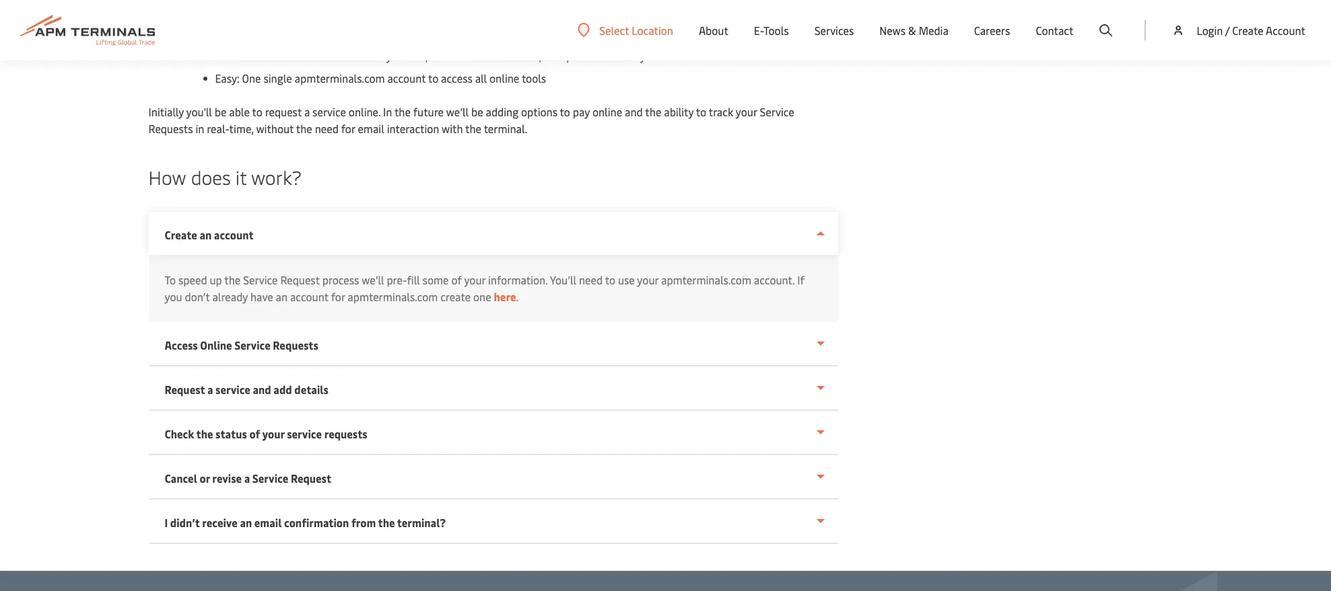 Task type: locate. For each thing, give the bounding box(es) containing it.
service up status
[[216, 382, 250, 397]]

service up have on the left
[[243, 273, 278, 288]]

to speed up the service request process we'll pre-fill some of your information. you'll need to use your apmterminals.com account. if you don't already have an account for apmterminals.com create one
[[165, 273, 804, 304]]

select
[[599, 23, 629, 37]]

information.
[[488, 273, 548, 288]]

need
[[315, 121, 339, 136], [579, 273, 603, 288]]

service right the revise
[[252, 471, 288, 486]]

email inside initially you'll be able to request a service online. in the future we'll be adding options to pay online and the ability to track your service requests in real-time, without the need for email interaction with the terminal.
[[358, 121, 384, 136]]

1 horizontal spatial we'll
[[446, 104, 469, 119]]

1 horizontal spatial requests
[[273, 338, 318, 353]]

in
[[196, 121, 204, 136]]

the left ability
[[645, 104, 661, 119]]

0 horizontal spatial email
[[254, 516, 282, 531]]

1 vertical spatial for
[[341, 121, 355, 136]]

adding
[[486, 104, 519, 119]]

1 horizontal spatial a
[[244, 471, 250, 486]]

0 vertical spatial for
[[544, 48, 558, 63]]

2 vertical spatial an
[[240, 516, 252, 531]]

service
[[312, 104, 346, 119], [216, 382, 250, 397], [287, 427, 322, 442]]

email down online.
[[358, 121, 384, 136]]

online
[[490, 71, 519, 86], [592, 104, 622, 119]]

of
[[451, 273, 462, 288], [249, 427, 260, 442]]

service inside dropdown button
[[234, 338, 271, 353]]

to
[[165, 273, 176, 288]]

1 vertical spatial request
[[165, 382, 205, 397]]

careers button
[[974, 0, 1010, 61]]

1 horizontal spatial of
[[451, 273, 462, 288]]

an inside dropdown button
[[240, 516, 252, 531]]

yourself,
[[386, 48, 428, 63]]

0 vertical spatial service
[[312, 104, 346, 119]]

0 horizontal spatial be
[[215, 104, 226, 119]]

2 horizontal spatial an
[[276, 290, 287, 304]]

a right request
[[304, 104, 310, 119]]

some
[[423, 273, 449, 288]]

need right you'll
[[579, 273, 603, 288]]

1 vertical spatial we'll
[[362, 273, 384, 288]]

2 vertical spatial account
[[290, 290, 328, 304]]

2 vertical spatial request
[[291, 471, 331, 486]]

email
[[358, 121, 384, 136], [254, 516, 282, 531]]

request a service and add details
[[165, 382, 329, 397]]

here link
[[494, 290, 516, 304]]

2 horizontal spatial a
[[304, 104, 310, 119]]

account up up
[[214, 228, 254, 242]]

an right receive
[[240, 516, 252, 531]]

2 horizontal spatial and
[[625, 104, 643, 119]]

single
[[264, 71, 292, 86]]

to inside to speed up the service request process we'll pre-fill some of your information. you'll need to use your apmterminals.com account. if you don't already have an account for apmterminals.com create one
[[605, 273, 615, 288]]

careers
[[974, 23, 1010, 38]]

service inside initially you'll be able to request a service online. in the future we'll be adding options to pay online and the ability to track your service requests in real-time, without the need for email interaction with the terminal.
[[760, 104, 794, 119]]

1 vertical spatial and
[[625, 104, 643, 119]]

and
[[291, 48, 309, 63], [625, 104, 643, 119], [253, 382, 271, 397]]

a inside initially you'll be able to request a service online. in the future we'll be adding options to pay online and the ability to track your service requests in real-time, without the need for email interaction with the terminal.
[[304, 104, 310, 119]]

speed
[[178, 273, 207, 288]]

for down process
[[331, 290, 345, 304]]

need inside initially you'll be able to request a service online. in the future we'll be adding options to pay online and the ability to track your service requests in real-time, without the need for email interaction with the terminal.
[[315, 121, 339, 136]]

be up real- at the left
[[215, 104, 226, 119]]

1 vertical spatial a
[[207, 382, 213, 397]]

1 vertical spatial apmterminals.com
[[661, 273, 751, 288]]

an inside to speed up the service request process we'll pre-fill some of your information. you'll need to use your apmterminals.com account. if you don't already have an account for apmterminals.com create one
[[276, 290, 287, 304]]

0 horizontal spatial of
[[249, 427, 260, 442]]

0 vertical spatial request
[[280, 273, 320, 288]]

interaction
[[387, 121, 439, 136]]

1 vertical spatial online
[[592, 104, 622, 119]]

options
[[521, 104, 558, 119]]

the right with
[[465, 121, 481, 136]]

requests up add
[[273, 338, 318, 353]]

e-tools button
[[754, 0, 789, 61]]

all
[[475, 71, 487, 86]]

location
[[632, 23, 673, 37]]

1 vertical spatial of
[[249, 427, 260, 442]]

your right status
[[262, 427, 285, 442]]

one
[[473, 290, 491, 304]]

access
[[165, 338, 198, 353]]

for down online.
[[341, 121, 355, 136]]

create inside 'dropdown button'
[[165, 228, 197, 242]]

and right revise
[[291, 48, 309, 63]]

to left use
[[605, 273, 615, 288]]

request for up
[[280, 273, 320, 288]]

news
[[880, 23, 906, 38]]

your up one on the left of page
[[464, 273, 486, 288]]

1 vertical spatial requests
[[273, 338, 318, 353]]

the right check
[[196, 427, 213, 442]]

1 horizontal spatial account
[[290, 290, 328, 304]]

the right up
[[224, 273, 241, 288]]

account down yourself,
[[387, 71, 426, 86]]

need right without
[[315, 121, 339, 136]]

0 horizontal spatial need
[[315, 121, 339, 136]]

0 horizontal spatial online
[[490, 71, 519, 86]]

request down access
[[165, 382, 205, 397]]

check the status of your service requests
[[165, 427, 367, 442]]

1 vertical spatial an
[[276, 290, 287, 304]]

we'll
[[446, 104, 469, 119], [362, 273, 384, 288]]

an inside 'dropdown button'
[[200, 228, 212, 242]]

requests inside initially you'll be able to request a service online. in the future we'll be adding options to pay online and the ability to track your service requests in real-time, without the need for email interaction with the terminal.
[[148, 121, 193, 136]]

service left online.
[[312, 104, 346, 119]]

email right receive
[[254, 516, 282, 531]]

0 horizontal spatial account
[[214, 228, 254, 242]]

flexible:
[[215, 48, 255, 63]]

be
[[215, 104, 226, 119], [471, 104, 483, 119]]

confirmation
[[284, 516, 349, 531]]

an up up
[[200, 228, 212, 242]]

online right all on the top
[[490, 71, 519, 86]]

&
[[908, 23, 916, 38]]

or
[[200, 471, 210, 486]]

1 horizontal spatial be
[[471, 104, 483, 119]]

service right the online
[[234, 338, 271, 353]]

your right use
[[637, 273, 659, 288]]

and left add
[[253, 382, 271, 397]]

1 vertical spatial account
[[214, 228, 254, 242]]

of right status
[[249, 427, 260, 442]]

to right able at left top
[[252, 104, 262, 119]]

access online service requests
[[165, 338, 318, 353]]

we'll up with
[[446, 104, 469, 119]]

0 vertical spatial need
[[315, 121, 339, 136]]

request
[[280, 273, 320, 288], [165, 382, 205, 397], [291, 471, 331, 486]]

in
[[383, 104, 392, 119]]

online inside initially you'll be able to request a service online. in the future we'll be adding options to pay online and the ability to track your service requests in real-time, without the need for email interaction with the terminal.
[[592, 104, 622, 119]]

select location
[[599, 23, 673, 37]]

1 horizontal spatial online
[[592, 104, 622, 119]]

0 horizontal spatial an
[[200, 228, 212, 242]]

request for revise
[[291, 471, 331, 486]]

create up to
[[165, 228, 197, 242]]

receive
[[202, 516, 238, 531]]

1 horizontal spatial need
[[579, 273, 603, 288]]

0 vertical spatial email
[[358, 121, 384, 136]]

media
[[919, 23, 949, 38]]

account inside to speed up the service request process we'll pre-fill some of your information. you'll need to use your apmterminals.com account. if you don't already have an account for apmterminals.com create one
[[290, 290, 328, 304]]

1 horizontal spatial create
[[1232, 23, 1264, 38]]

to
[[428, 71, 438, 86], [252, 104, 262, 119], [560, 104, 570, 119], [696, 104, 706, 119], [605, 273, 615, 288]]

request up confirmation
[[291, 471, 331, 486]]

2 vertical spatial for
[[331, 290, 345, 304]]

create
[[1232, 23, 1264, 38], [165, 228, 197, 242]]

0 horizontal spatial we'll
[[362, 273, 384, 288]]

the down request
[[296, 121, 312, 136]]

via
[[430, 48, 444, 63]]

account down process
[[290, 290, 328, 304]]

and inside initially you'll be able to request a service online. in the future we'll be adding options to pay online and the ability to track your service requests in real-time, without the need for email interaction with the terminal.
[[625, 104, 643, 119]]

ability
[[664, 104, 694, 119]]

we'll left pre- at the top left of page
[[362, 273, 384, 288]]

service right track
[[760, 104, 794, 119]]

be left adding
[[471, 104, 483, 119]]

of up create
[[451, 273, 462, 288]]

your
[[736, 104, 757, 119], [464, 273, 486, 288], [637, 273, 659, 288], [262, 427, 285, 442]]

0 vertical spatial requests
[[148, 121, 193, 136]]

you'll
[[550, 273, 576, 288]]

1 horizontal spatial and
[[291, 48, 309, 63]]

add
[[274, 382, 292, 397]]

flexibility.
[[600, 48, 647, 63]]

online right "pay" at the top of the page
[[592, 104, 622, 119]]

1 horizontal spatial an
[[240, 516, 252, 531]]

requests down "initially"
[[148, 121, 193, 136]]

a
[[304, 104, 310, 119], [207, 382, 213, 397], [244, 471, 250, 486]]

the right from at the left of page
[[378, 516, 395, 531]]

/
[[1225, 23, 1230, 38]]

0 horizontal spatial a
[[207, 382, 213, 397]]

from
[[351, 516, 376, 531]]

and left ability
[[625, 104, 643, 119]]

optimal
[[560, 48, 598, 63]]

0 horizontal spatial and
[[253, 382, 271, 397]]

account inside 'dropdown button'
[[214, 228, 254, 242]]

service left requests
[[287, 427, 322, 442]]

0 vertical spatial of
[[451, 273, 462, 288]]

2 vertical spatial apmterminals.com
[[348, 290, 438, 304]]

cancel
[[165, 471, 197, 486]]

0 vertical spatial we'll
[[446, 104, 469, 119]]

it
[[236, 164, 247, 190]]

for inside to speed up the service request process we'll pre-fill some of your information. you'll need to use your apmterminals.com account. if you don't already have an account for apmterminals.com create one
[[331, 290, 345, 304]]

create
[[440, 290, 471, 304]]

request left process
[[280, 273, 320, 288]]

we'll inside to speed up the service request process we'll pre-fill some of your information. you'll need to use your apmterminals.com account. if you don't already have an account for apmterminals.com create one
[[362, 273, 384, 288]]

service inside initially you'll be able to request a service online. in the future we'll be adding options to pay online and the ability to track your service requests in real-time, without the need for email interaction with the terminal.
[[312, 104, 346, 119]]

0 horizontal spatial create
[[165, 228, 197, 242]]

create right /
[[1232, 23, 1264, 38]]

work?
[[251, 164, 302, 190]]

1 horizontal spatial email
[[358, 121, 384, 136]]

requests
[[148, 121, 193, 136], [273, 338, 318, 353]]

1 vertical spatial email
[[254, 516, 282, 531]]

an right have on the left
[[276, 290, 287, 304]]

here
[[494, 290, 516, 304]]

1 vertical spatial create
[[165, 228, 197, 242]]

0 vertical spatial an
[[200, 228, 212, 242]]

0 horizontal spatial requests
[[148, 121, 193, 136]]

cancel or revise a service request button
[[148, 456, 838, 500]]

0 vertical spatial create
[[1232, 23, 1264, 38]]

2 vertical spatial service
[[287, 427, 322, 442]]

a down the online
[[207, 382, 213, 397]]

0 vertical spatial account
[[387, 71, 426, 86]]

2 vertical spatial and
[[253, 382, 271, 397]]

0 vertical spatial a
[[304, 104, 310, 119]]

tools
[[764, 23, 789, 38]]

if
[[797, 273, 804, 288]]

create an account button
[[148, 212, 838, 255]]

your right track
[[736, 104, 757, 119]]

for up tools
[[544, 48, 558, 63]]

request inside to speed up the service request process we'll pre-fill some of your information. you'll need to use your apmterminals.com account. if you don't already have an account for apmterminals.com create one
[[280, 273, 320, 288]]

a right the revise
[[244, 471, 250, 486]]

1 vertical spatial need
[[579, 273, 603, 288]]

we'll inside initially you'll be able to request a service online. in the future we'll be adding options to pay online and the ability to track your service requests in real-time, without the need for email interaction with the terminal.
[[446, 104, 469, 119]]

your inside dropdown button
[[262, 427, 285, 442]]

don't
[[185, 290, 210, 304]]



Task type: vqa. For each thing, say whether or not it's contained in the screenshot.
My
no



Task type: describe. For each thing, give the bounding box(es) containing it.
i didn't receive an email confirmation from the terminal?
[[165, 516, 446, 531]]

didn't
[[170, 516, 200, 531]]

2 be from the left
[[471, 104, 483, 119]]

online.
[[349, 104, 380, 119]]

here .
[[494, 290, 519, 304]]

1 be from the left
[[215, 104, 226, 119]]

easy: one single apmterminals.com account to access all online tools
[[215, 71, 546, 86]]

apmterminals.com,
[[446, 48, 541, 63]]

tools
[[522, 71, 546, 86]]

access online service requests button
[[148, 323, 838, 367]]

select location button
[[578, 23, 673, 37]]

to down flexible: revise and cancel services yourself, via apmterminals.com, for optimal flexibility.
[[428, 71, 438, 86]]

online
[[200, 338, 232, 353]]

you
[[165, 290, 182, 304]]

for inside initially you'll be able to request a service online. in the future we'll be adding options to pay online and the ability to track your service requests in real-time, without the need for email interaction with the terminal.
[[341, 121, 355, 136]]

easy:
[[215, 71, 239, 86]]

one
[[242, 71, 261, 86]]

0 vertical spatial apmterminals.com
[[295, 71, 385, 86]]

login / create account
[[1197, 23, 1306, 38]]

about button
[[699, 0, 728, 61]]

login / create account link
[[1172, 0, 1306, 61]]

request
[[265, 104, 302, 119]]

2 horizontal spatial account
[[387, 71, 426, 86]]

without
[[256, 121, 294, 136]]

cancel or revise a service request
[[165, 471, 331, 486]]

1 vertical spatial service
[[216, 382, 250, 397]]

track
[[709, 104, 733, 119]]

details
[[294, 382, 329, 397]]

terminal.
[[484, 121, 527, 136]]

of inside check the status of your service requests dropdown button
[[249, 427, 260, 442]]

service inside dropdown button
[[252, 471, 288, 486]]

create an account
[[165, 228, 254, 242]]

2 vertical spatial a
[[244, 471, 250, 486]]

initially
[[148, 104, 184, 119]]

e-tools
[[754, 23, 789, 38]]

the right in
[[394, 104, 411, 119]]

time,
[[229, 121, 254, 136]]

login
[[1197, 23, 1223, 38]]

pay
[[573, 104, 590, 119]]

real-
[[207, 121, 229, 136]]

fill
[[407, 273, 420, 288]]

the inside to speed up the service request process we'll pre-fill some of your information. you'll need to use your apmterminals.com account. if you don't already have an account for apmterminals.com create one
[[224, 273, 241, 288]]

able
[[229, 104, 250, 119]]

pre-
[[387, 273, 407, 288]]

i didn't receive an email confirmation from the terminal? button
[[148, 500, 838, 545]]

news & media
[[880, 23, 949, 38]]

check the status of your service requests button
[[148, 411, 838, 456]]

and inside dropdown button
[[253, 382, 271, 397]]

requests
[[324, 427, 367, 442]]

process
[[322, 273, 359, 288]]

contact
[[1036, 23, 1074, 38]]

to left "pay" at the top of the page
[[560, 104, 570, 119]]

account.
[[754, 273, 795, 288]]

to left track
[[696, 104, 706, 119]]

up
[[210, 273, 222, 288]]

email inside the i didn't receive an email confirmation from the terminal? dropdown button
[[254, 516, 282, 531]]

revise
[[258, 48, 289, 63]]

have
[[250, 290, 273, 304]]

access
[[441, 71, 473, 86]]

initially you'll be able to request a service online. in the future we'll be adding options to pay online and the ability to track your service requests in real-time, without the need for email interaction with the terminal.
[[148, 104, 794, 136]]

requests inside access online service requests dropdown button
[[273, 338, 318, 353]]

about
[[699, 23, 728, 38]]

terminal?
[[397, 516, 446, 531]]

how
[[148, 164, 186, 190]]

services
[[345, 48, 384, 63]]

how does it work?
[[148, 164, 302, 190]]

0 vertical spatial and
[[291, 48, 309, 63]]

i
[[165, 516, 168, 531]]

flexible: revise and cancel services yourself, via apmterminals.com, for optimal flexibility.
[[215, 48, 647, 63]]

does
[[191, 164, 231, 190]]

0 vertical spatial online
[[490, 71, 519, 86]]

create an account element
[[148, 255, 838, 323]]

with
[[442, 121, 463, 136]]

contact button
[[1036, 0, 1074, 61]]

use
[[618, 273, 635, 288]]

check
[[165, 427, 194, 442]]

you'll
[[186, 104, 212, 119]]

your inside initially you'll be able to request a service online. in the future we'll be adding options to pay online and the ability to track your service requests in real-time, without the need for email interaction with the terminal.
[[736, 104, 757, 119]]

future
[[413, 104, 444, 119]]

service inside to speed up the service request process we'll pre-fill some of your information. you'll need to use your apmterminals.com account. if you don't already have an account for apmterminals.com create one
[[243, 273, 278, 288]]

already
[[212, 290, 248, 304]]

cancel
[[312, 48, 343, 63]]

.
[[516, 290, 519, 304]]

services
[[814, 23, 854, 38]]

need inside to speed up the service request process we'll pre-fill some of your information. you'll need to use your apmterminals.com account. if you don't already have an account for apmterminals.com create one
[[579, 273, 603, 288]]

services button
[[814, 0, 854, 61]]

e-
[[754, 23, 764, 38]]

of inside to speed up the service request process we'll pre-fill some of your information. you'll need to use your apmterminals.com account. if you don't already have an account for apmterminals.com create one
[[451, 273, 462, 288]]



